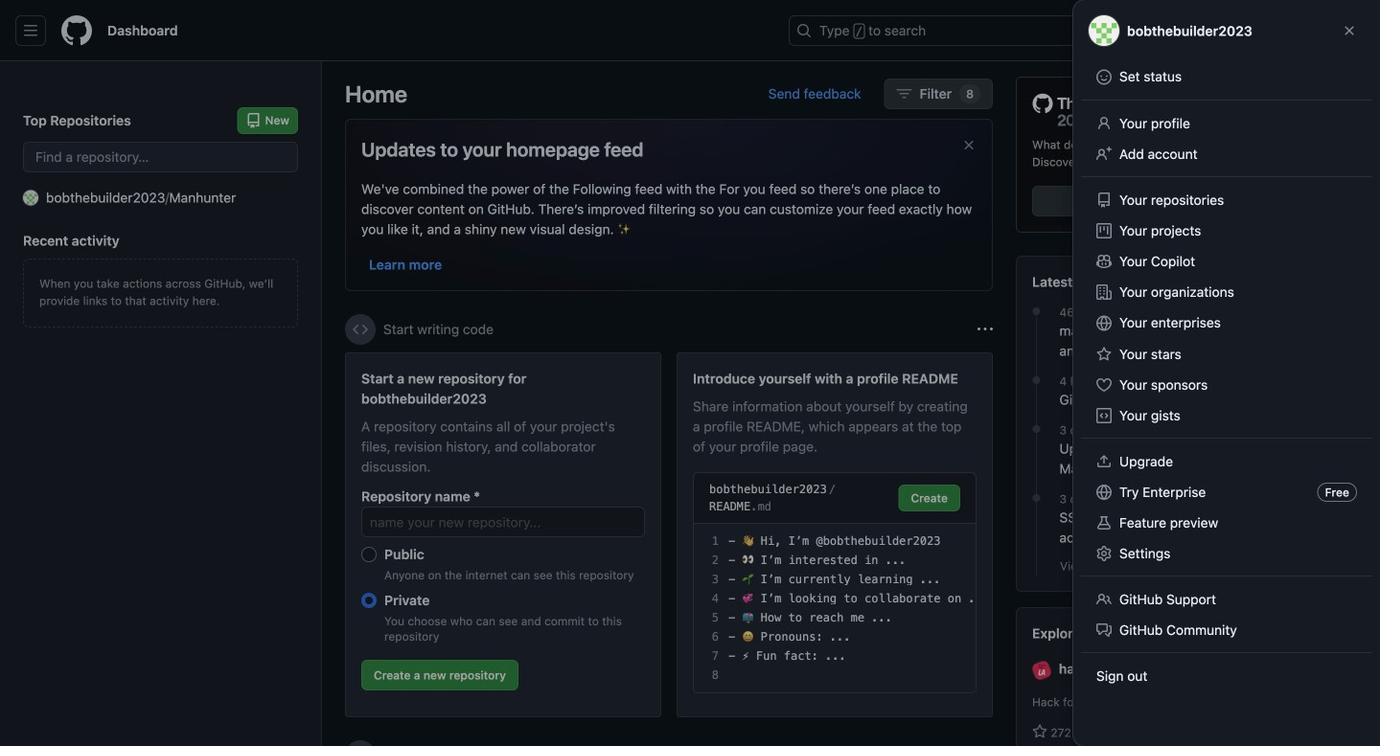 Task type: vqa. For each thing, say whether or not it's contained in the screenshot.
Milestones corresponding to Milestones
no



Task type: describe. For each thing, give the bounding box(es) containing it.
2 dot fill image from the top
[[1029, 422, 1045, 437]]

explore repositories navigation
[[1016, 608, 1358, 747]]

3 dot fill image from the top
[[1029, 491, 1045, 506]]

command palette image
[[1102, 23, 1117, 38]]

explore element
[[1016, 77, 1358, 747]]

dot fill image
[[1029, 373, 1045, 388]]

1 dot fill image from the top
[[1029, 304, 1045, 319]]

plus image
[[1161, 23, 1177, 38]]



Task type: locate. For each thing, give the bounding box(es) containing it.
account element
[[0, 61, 322, 747]]

0 vertical spatial dot fill image
[[1029, 304, 1045, 319]]

2 vertical spatial dot fill image
[[1029, 491, 1045, 506]]

star image
[[1033, 725, 1048, 740]]

dot fill image
[[1029, 304, 1045, 319], [1029, 422, 1045, 437], [1029, 491, 1045, 506]]

issue opened image
[[1227, 23, 1243, 38]]

homepage image
[[61, 15, 92, 46]]

triangle down image
[[1184, 23, 1200, 38]]

1 vertical spatial dot fill image
[[1029, 422, 1045, 437]]



